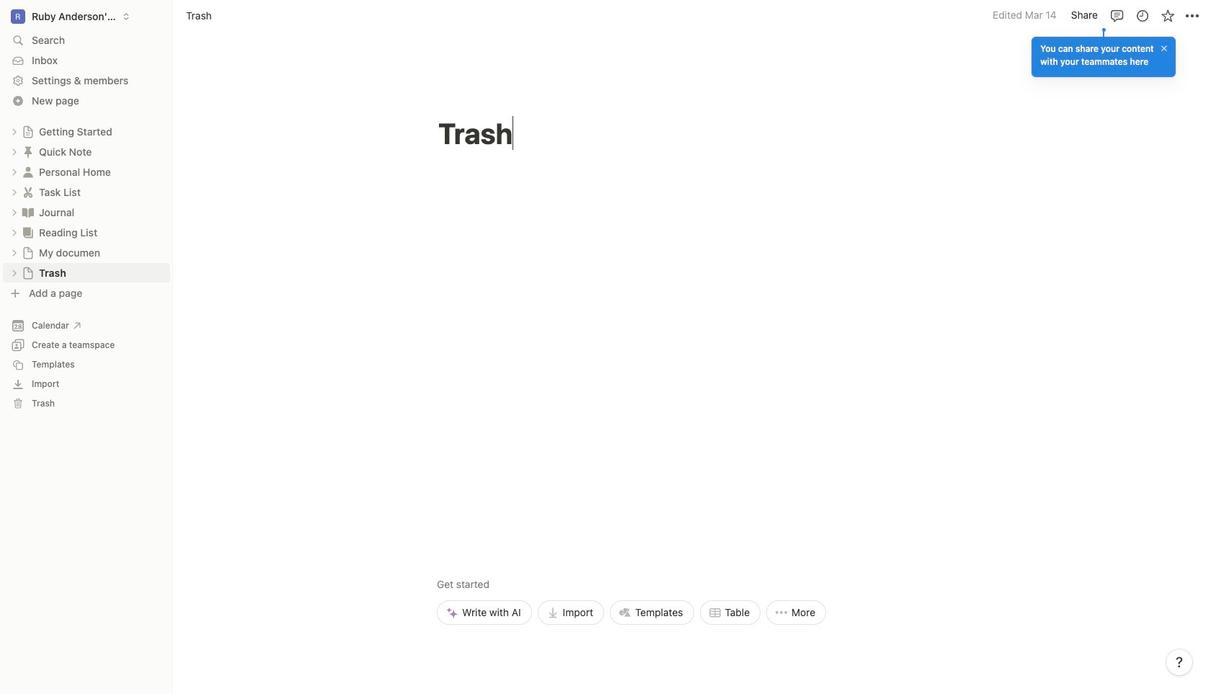 Task type: vqa. For each thing, say whether or not it's contained in the screenshot.
🚩 image
no



Task type: locate. For each thing, give the bounding box(es) containing it.
1 vertical spatial open image
[[10, 188, 19, 196]]

change page icon image
[[22, 125, 35, 138], [21, 145, 35, 159], [21, 165, 35, 179], [21, 185, 35, 199], [21, 205, 35, 220], [21, 225, 35, 240], [22, 246, 35, 259], [22, 266, 35, 279]]

open image
[[10, 147, 19, 156], [10, 168, 19, 176], [10, 208, 19, 217], [10, 228, 19, 237], [10, 248, 19, 257]]

open image
[[10, 127, 19, 136], [10, 188, 19, 196], [10, 269, 19, 277]]

1 open image from the top
[[10, 147, 19, 156]]

favorite image
[[1160, 8, 1175, 23]]

menu
[[437, 477, 826, 625]]

2 vertical spatial open image
[[10, 269, 19, 277]]

0 vertical spatial open image
[[10, 127, 19, 136]]



Task type: describe. For each thing, give the bounding box(es) containing it.
4 open image from the top
[[10, 228, 19, 237]]

3 open image from the top
[[10, 208, 19, 217]]

updates image
[[1135, 8, 1150, 23]]

comments image
[[1110, 8, 1124, 23]]

2 open image from the top
[[10, 168, 19, 176]]

1 open image from the top
[[10, 127, 19, 136]]

2 open image from the top
[[10, 188, 19, 196]]

3 open image from the top
[[10, 269, 19, 277]]

5 open image from the top
[[10, 248, 19, 257]]



